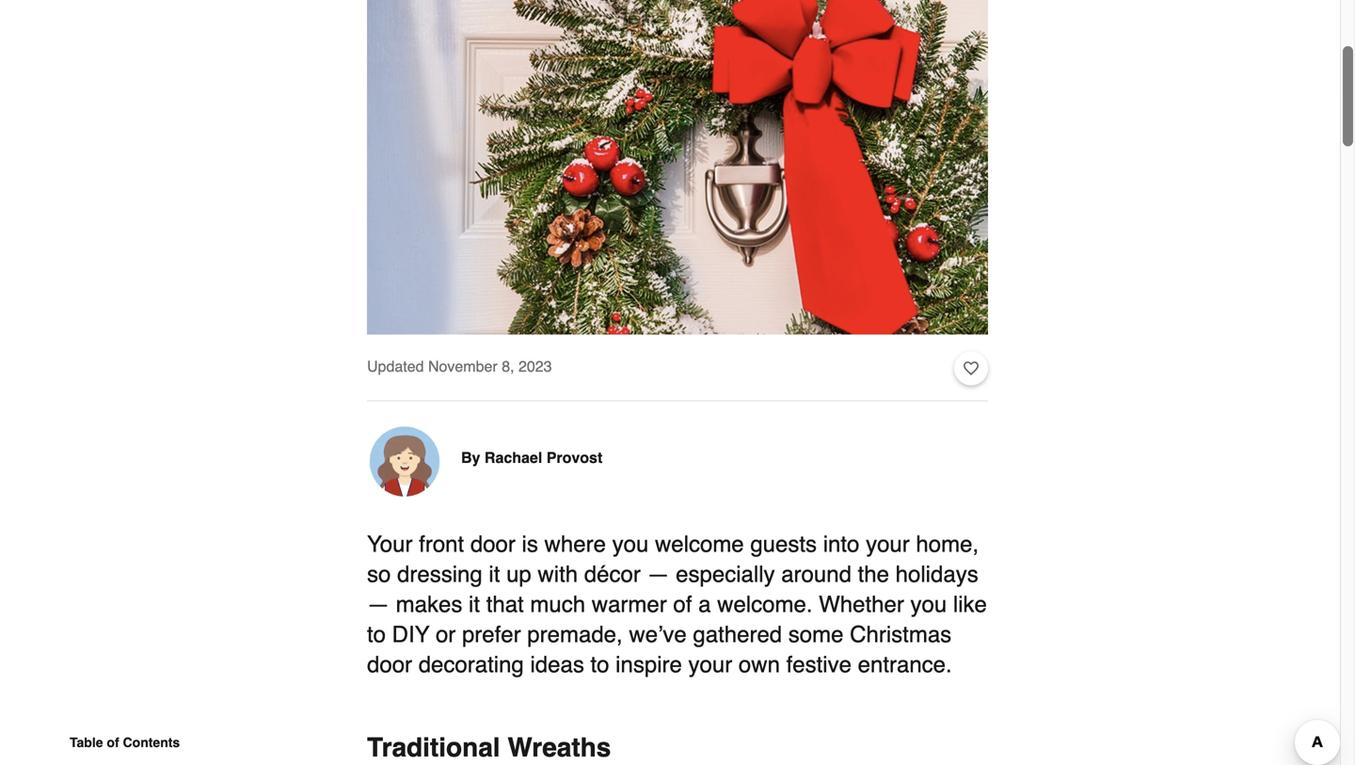 Task type: describe. For each thing, give the bounding box(es) containing it.
0 horizontal spatial door
[[367, 652, 412, 678]]

gathered
[[693, 622, 782, 648]]

ideas
[[530, 652, 584, 678]]

traditional wreaths
[[367, 733, 611, 763]]

rachael
[[485, 449, 542, 466]]

holidays
[[896, 562, 978, 587]]

with
[[538, 562, 578, 587]]

we've
[[629, 622, 687, 648]]

the
[[858, 562, 889, 587]]

especially
[[676, 562, 775, 587]]

much
[[530, 592, 585, 617]]

into
[[823, 531, 860, 557]]

where
[[544, 531, 606, 557]]

like
[[953, 592, 987, 617]]

that
[[486, 592, 524, 617]]

prefer
[[462, 622, 521, 648]]

diy
[[392, 622, 430, 648]]

contents
[[123, 735, 180, 750]]

welcome
[[655, 531, 744, 557]]

rachael provost image
[[367, 424, 442, 499]]

inspire
[[616, 652, 682, 678]]

0 horizontal spatial you
[[612, 531, 649, 557]]

traditional
[[367, 733, 500, 763]]

guests
[[750, 531, 817, 557]]

by
[[461, 449, 480, 466]]

premade,
[[527, 622, 623, 648]]

or
[[436, 622, 456, 648]]

your front door is where you welcome guests into your home, so dressing it up with décor — especially around the holidays — makes it that much warmer of a welcome. whether you like to diy or prefer premade, we've gathered some christmas door decorating ideas to inspire your own festive entrance.
[[367, 531, 987, 678]]

updated november 8, 2023
[[367, 358, 552, 375]]

welcome.
[[717, 592, 813, 617]]

is
[[522, 531, 538, 557]]

2023
[[519, 358, 552, 375]]

table of contents
[[70, 735, 180, 750]]

home,
[[916, 531, 979, 557]]

0 vertical spatial door
[[470, 531, 516, 557]]

whether
[[819, 592, 904, 617]]

your
[[367, 531, 413, 557]]



Task type: vqa. For each thing, say whether or not it's contained in the screenshot.
"Block the overflow opening on a tub or sink with a wet cloth. If you're working on a sink, block the drain and overflow of any adjacent basin. Blocking these openings helps focus the force of the plunger toward the blockage."
no



Task type: locate. For each thing, give the bounding box(es) containing it.
0 horizontal spatial it
[[469, 592, 480, 617]]

0 vertical spatial —
[[647, 562, 670, 587]]

it left up
[[489, 562, 500, 587]]

updated
[[367, 358, 424, 375]]

1 vertical spatial it
[[469, 592, 480, 617]]

some
[[788, 622, 844, 648]]

christmas
[[850, 622, 952, 648]]

of
[[673, 592, 692, 617], [107, 735, 119, 750]]

table
[[70, 735, 103, 750]]

0 horizontal spatial your
[[688, 652, 732, 678]]

—
[[647, 562, 670, 587], [367, 592, 390, 617]]

up
[[506, 562, 531, 587]]

door left is
[[470, 531, 516, 557]]

0 vertical spatial to
[[367, 622, 386, 648]]

0 vertical spatial you
[[612, 531, 649, 557]]

of right table
[[107, 735, 119, 750]]

by rachael provost
[[461, 449, 603, 466]]

it
[[489, 562, 500, 587], [469, 592, 480, 617]]

1 horizontal spatial to
[[591, 652, 609, 678]]

decorating
[[418, 652, 524, 678]]

festive
[[786, 652, 852, 678]]

door down diy
[[367, 652, 412, 678]]

your
[[866, 531, 910, 557], [688, 652, 732, 678]]

1 vertical spatial your
[[688, 652, 732, 678]]

1 horizontal spatial door
[[470, 531, 516, 557]]

your up the
[[866, 531, 910, 557]]

1 vertical spatial door
[[367, 652, 412, 678]]

provost
[[546, 449, 603, 466]]

of inside your front door is where you welcome guests into your home, so dressing it up with décor — especially around the holidays — makes it that much warmer of a welcome. whether you like to diy or prefer premade, we've gathered some christmas door decorating ideas to inspire your own festive entrance.
[[673, 592, 692, 617]]

warmer
[[592, 592, 667, 617]]

own
[[739, 652, 780, 678]]

wreaths
[[508, 733, 611, 763]]

a snowy evergreen wreath with pinecones, apples, berries and an offset red bow on a white door. image
[[367, 0, 988, 335]]

you up décor
[[612, 531, 649, 557]]

dressing
[[397, 562, 483, 587]]

to down premade,
[[591, 652, 609, 678]]

0 vertical spatial of
[[673, 592, 692, 617]]

of left a
[[673, 592, 692, 617]]

décor
[[584, 562, 641, 587]]

makes
[[396, 592, 462, 617]]

1 horizontal spatial —
[[647, 562, 670, 587]]

it left that
[[469, 592, 480, 617]]

1 vertical spatial of
[[107, 735, 119, 750]]

you down holidays
[[911, 592, 947, 617]]

your down gathered
[[688, 652, 732, 678]]

door
[[470, 531, 516, 557], [367, 652, 412, 678]]

— down so
[[367, 592, 390, 617]]

0 vertical spatial your
[[866, 531, 910, 557]]

— up warmer
[[647, 562, 670, 587]]

1 horizontal spatial you
[[911, 592, 947, 617]]

around
[[781, 562, 852, 587]]

0 horizontal spatial of
[[107, 735, 119, 750]]

you
[[612, 531, 649, 557], [911, 592, 947, 617]]

heart outline image
[[964, 358, 979, 379]]

1 vertical spatial —
[[367, 592, 390, 617]]

november
[[428, 358, 498, 375]]

0 vertical spatial it
[[489, 562, 500, 587]]

0 horizontal spatial to
[[367, 622, 386, 648]]

8,
[[502, 358, 514, 375]]

1 horizontal spatial your
[[866, 531, 910, 557]]

to
[[367, 622, 386, 648], [591, 652, 609, 678]]

1 vertical spatial to
[[591, 652, 609, 678]]

entrance.
[[858, 652, 952, 678]]

a
[[698, 592, 711, 617]]

1 horizontal spatial of
[[673, 592, 692, 617]]

0 horizontal spatial —
[[367, 592, 390, 617]]

front
[[419, 531, 464, 557]]

1 vertical spatial you
[[911, 592, 947, 617]]

so
[[367, 562, 391, 587]]

to left diy
[[367, 622, 386, 648]]

1 horizontal spatial it
[[489, 562, 500, 587]]



